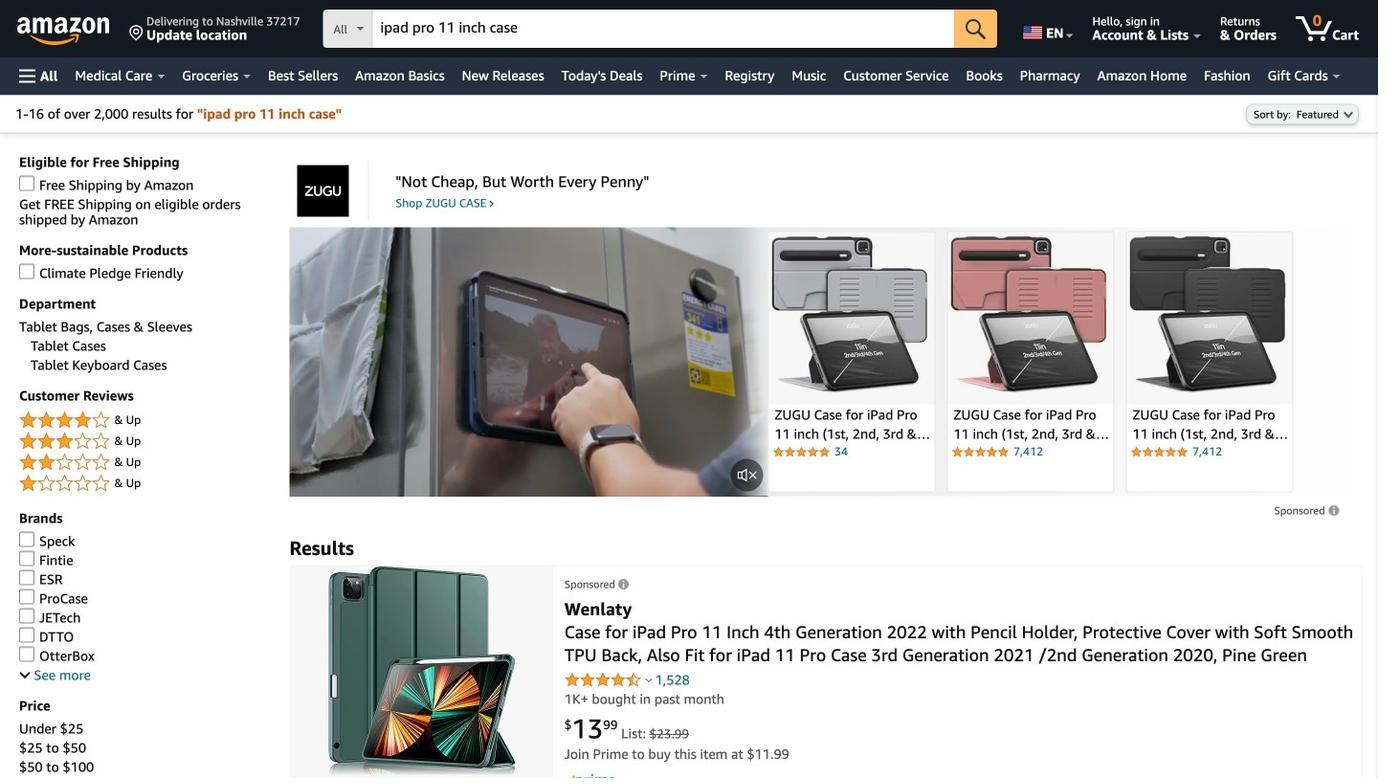 Task type: locate. For each thing, give the bounding box(es) containing it.
None submit
[[954, 10, 998, 48]]

navigation navigation
[[0, 0, 1378, 95]]

extender expand image
[[19, 668, 30, 679]]

0 vertical spatial checkbox image
[[19, 264, 34, 279]]

checkbox image
[[19, 264, 34, 279], [19, 551, 34, 566], [19, 608, 34, 624]]

3 checkbox image from the top
[[19, 570, 34, 585]]

sponsored ad - wenlaty case for ipad pro 11 inch 4th generation 2022 with pencil holder, protective cover with soft smooth... image
[[328, 566, 515, 775]]

Search Amazon text field
[[373, 11, 954, 47]]

mute sponsored video element
[[726, 454, 768, 497]]

list
[[767, 227, 1301, 497]]

2 vertical spatial checkbox image
[[19, 608, 34, 624]]

checkbox image
[[19, 176, 34, 191], [19, 532, 34, 547], [19, 570, 34, 585], [19, 589, 34, 604], [19, 627, 34, 643], [19, 647, 34, 662]]

1 vertical spatial checkbox image
[[19, 551, 34, 566]]

None search field
[[323, 10, 998, 50]]

2 checkbox image from the top
[[19, 551, 34, 566]]

mute sponsored video image
[[731, 459, 763, 492]]

none submit inside search field
[[954, 10, 998, 48]]

1 checkbox image from the top
[[19, 264, 34, 279]]

3 checkbox image from the top
[[19, 608, 34, 624]]

1 checkbox image from the top
[[19, 176, 34, 191]]

none search field inside navigation navigation
[[323, 10, 998, 50]]

5 checkbox image from the top
[[19, 627, 34, 643]]

2 stars & up element
[[19, 451, 270, 474]]

amazon image
[[17, 17, 110, 46]]

amazon prime image
[[565, 774, 615, 778]]



Task type: describe. For each thing, give the bounding box(es) containing it.
4 checkbox image from the top
[[19, 589, 34, 604]]

6 checkbox image from the top
[[19, 647, 34, 662]]

popover image
[[646, 678, 652, 683]]

1 star & up element
[[19, 472, 270, 495]]

dropdown image
[[1344, 111, 1354, 118]]

3 stars & up element
[[19, 430, 270, 453]]

2 checkbox image from the top
[[19, 532, 34, 547]]

4 stars & up element
[[19, 409, 270, 432]]



Task type: vqa. For each thing, say whether or not it's contained in the screenshot.
the top item
no



